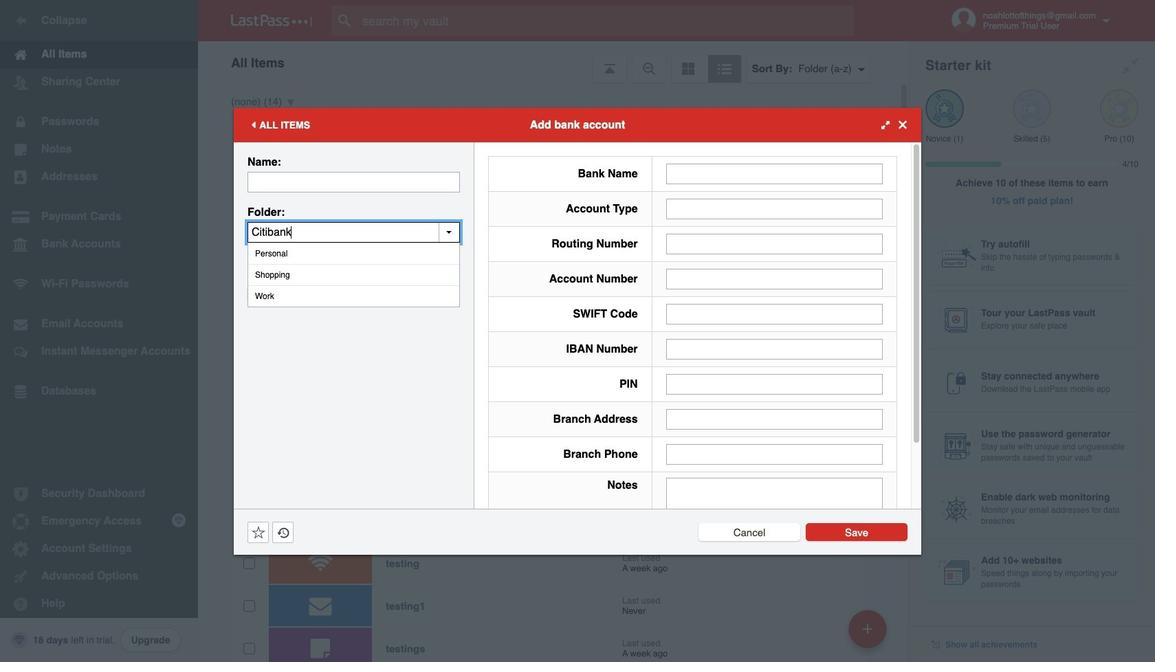 Task type: describe. For each thing, give the bounding box(es) containing it.
new item image
[[863, 624, 872, 634]]

search my vault text field
[[331, 6, 881, 36]]



Task type: locate. For each thing, give the bounding box(es) containing it.
lastpass image
[[231, 14, 312, 27]]

None text field
[[666, 198, 883, 219], [248, 222, 460, 242], [666, 233, 883, 254], [666, 304, 883, 324], [666, 409, 883, 429], [666, 444, 883, 464], [666, 477, 883, 563], [666, 198, 883, 219], [248, 222, 460, 242], [666, 233, 883, 254], [666, 304, 883, 324], [666, 409, 883, 429], [666, 444, 883, 464], [666, 477, 883, 563]]

dialog
[[234, 108, 921, 572]]

Search search field
[[331, 6, 881, 36]]

vault options navigation
[[198, 41, 909, 83]]

main navigation navigation
[[0, 0, 198, 662]]

new item navigation
[[844, 606, 895, 662]]

None text field
[[666, 163, 883, 184], [248, 172, 460, 192], [666, 268, 883, 289], [666, 339, 883, 359], [666, 374, 883, 394], [666, 163, 883, 184], [248, 172, 460, 192], [666, 268, 883, 289], [666, 339, 883, 359], [666, 374, 883, 394]]



